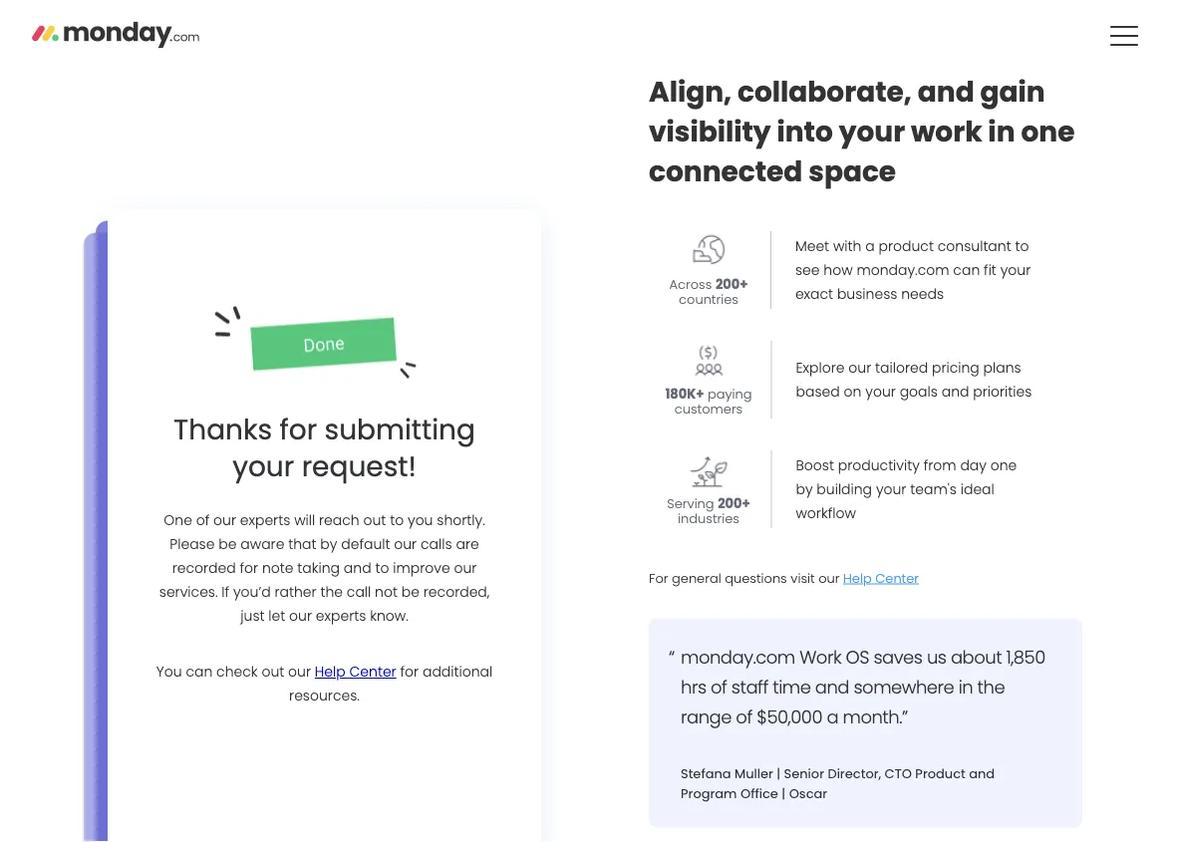 Task type: describe. For each thing, give the bounding box(es) containing it.
industries icon image
[[691, 452, 728, 489]]

recorded,
[[424, 583, 490, 602]]

calls
[[421, 535, 452, 555]]

meet
[[796, 236, 830, 256]]

explore
[[796, 358, 845, 378]]

needs
[[902, 284, 945, 304]]

stefana
[[681, 765, 732, 783]]

recorded
[[172, 559, 236, 579]]

not
[[375, 583, 398, 602]]

our down are
[[454, 559, 477, 579]]

office
[[741, 785, 779, 803]]

aware
[[241, 535, 285, 555]]

you
[[408, 511, 433, 531]]

time
[[773, 675, 811, 700]]

2 horizontal spatial of
[[736, 705, 753, 730]]

product
[[879, 236, 934, 256]]

boost
[[796, 456, 835, 475]]

stefana muller | senior director, cto product and program office | oscar
[[681, 765, 996, 803]]

request!
[[302, 447, 417, 486]]

range
[[681, 705, 732, 730]]

productivity
[[839, 456, 920, 475]]

general
[[672, 570, 722, 587]]

fit
[[984, 260, 997, 280]]

for inside 'for additional resources.'
[[400, 663, 419, 682]]

serving 200+ industries
[[668, 495, 751, 528]]

customers
[[675, 400, 743, 418]]

and inside one of our experts will reach out to you shortly. please be aware that by default our calls are recorded for note taking and to improve our services. if you'd rather the call not be recorded, just let our experts know.
[[344, 559, 372, 579]]

priorities
[[974, 382, 1033, 401]]

center for you can check out our help center
[[350, 663, 397, 682]]

boost productivity from day one by building your team's ideal workflow
[[796, 456, 1018, 523]]

200+ for boost productivity from day one by building your team's ideal workflow
[[718, 495, 751, 513]]

let
[[269, 607, 286, 626]]

one of our experts will reach out to you shortly. please be aware that by default our calls are recorded for note taking and to improve our services. if you'd rather the call not be recorded, just let our experts know.
[[159, 511, 490, 626]]

your inside align, collaborate, and gain visibility into your work in one connected space
[[840, 112, 906, 151]]

rather
[[275, 583, 317, 602]]

please
[[170, 535, 215, 555]]

a inside meet with a product consultant to see how monday.com can fit your exact business needs
[[866, 236, 875, 256]]

from
[[924, 456, 957, 475]]

a inside " monday.com work os saves us about 1,850 hrs of staff time and somewhere in the range of $50,000 a month."
[[827, 705, 839, 730]]

180k+
[[666, 385, 705, 403]]

business
[[838, 284, 898, 304]]

in inside align, collaborate, and gain visibility into your work in one connected space
[[989, 112, 1016, 151]]

oscar
[[790, 785, 828, 803]]

countries
[[679, 291, 739, 309]]

saves
[[874, 645, 923, 670]]

plans
[[984, 358, 1022, 378]]

and inside explore our tailored pricing plans based on your goals and priorities
[[942, 382, 970, 401]]

consultant
[[938, 236, 1012, 256]]

visibility
[[649, 112, 772, 151]]

for inside one of our experts will reach out to you shortly. please be aware that by default our calls are recorded for note taking and to improve our services. if you'd rather the call not be recorded, just let our experts know.
[[240, 559, 258, 579]]

taking
[[298, 559, 340, 579]]

that
[[288, 535, 317, 555]]

one
[[164, 511, 192, 531]]

our up the please
[[213, 511, 236, 531]]

help center link for for general questions visit our
[[844, 570, 920, 587]]

your inside the boost productivity from day one by building your team's ideal workflow
[[877, 480, 907, 499]]

about
[[951, 645, 1002, 670]]

align,
[[649, 72, 732, 111]]

monday.com inside " monday.com work os saves us about 1,850 hrs of staff time and somewhere in the range of $50,000 a month."
[[681, 645, 796, 670]]

work
[[800, 645, 842, 670]]

one inside align, collaborate, and gain visibility into your work in one connected space
[[1022, 112, 1076, 151]]

submitting
[[325, 410, 476, 449]]

director,
[[828, 765, 882, 783]]

additional
[[423, 663, 493, 682]]

explore our tailored pricing plans based on your goals and priorities
[[796, 358, 1033, 401]]

by inside the boost productivity from day one by building your team's ideal workflow
[[796, 480, 813, 499]]

building
[[817, 480, 873, 499]]

default
[[341, 535, 390, 555]]

somewhere
[[854, 675, 955, 700]]

across 200+ countries
[[670, 276, 748, 309]]

of inside one of our experts will reach out to you shortly. please be aware that by default our calls are recorded for note taking and to improve our services. if you'd rather the call not be recorded, just let our experts know.
[[196, 511, 210, 531]]

if
[[222, 583, 230, 602]]

program
[[681, 785, 738, 803]]

our right visit
[[819, 570, 840, 587]]

customers icon image
[[691, 343, 728, 380]]

services.
[[159, 583, 218, 602]]

how
[[824, 260, 853, 280]]

month."
[[843, 705, 908, 730]]

workflow
[[796, 504, 857, 523]]

will
[[294, 511, 315, 531]]

with
[[834, 236, 862, 256]]

know.
[[370, 607, 409, 626]]

work
[[912, 112, 983, 151]]

out inside one of our experts will reach out to you shortly. please be aware that by default our calls are recorded for note taking and to improve our services. if you'd rather the call not be recorded, just let our experts know.
[[364, 511, 386, 531]]

exact
[[796, 284, 834, 304]]

1,850
[[1007, 645, 1046, 670]]

0 horizontal spatial |
[[777, 765, 781, 783]]

for general questions visit our help center
[[649, 570, 920, 587]]

resources.
[[289, 687, 360, 706]]

product
[[916, 765, 966, 783]]

paying customers
[[675, 385, 753, 418]]

improve
[[393, 559, 450, 579]]

200+ for meet with a product consultant to see how monday.com can fit your exact business needs
[[716, 276, 748, 294]]

hrs
[[681, 675, 707, 700]]

call
[[347, 583, 371, 602]]

center for for general questions visit our help center
[[876, 570, 920, 587]]

visit
[[791, 570, 815, 587]]

your inside explore our tailored pricing plans based on your goals and priorities
[[866, 382, 896, 401]]

tailored
[[876, 358, 929, 378]]

serving
[[668, 495, 715, 513]]

can inside meet with a product consultant to see how monday.com can fit your exact business needs
[[954, 260, 981, 280]]

muller
[[735, 765, 774, 783]]



Task type: vqa. For each thing, say whether or not it's contained in the screenshot.
delight
no



Task type: locate. For each thing, give the bounding box(es) containing it.
out up default
[[364, 511, 386, 531]]

| right office
[[782, 785, 786, 803]]

monday.com inside meet with a product consultant to see how monday.com can fit your exact business needs
[[857, 260, 950, 280]]

1 horizontal spatial help center link
[[844, 570, 920, 587]]

0 vertical spatial by
[[796, 480, 813, 499]]

help
[[844, 570, 872, 587], [315, 663, 346, 682]]

1 horizontal spatial one
[[1022, 112, 1076, 151]]

0 vertical spatial |
[[777, 765, 781, 783]]

0 horizontal spatial out
[[262, 663, 284, 682]]

collaborate,
[[738, 72, 912, 111]]

2 vertical spatial to
[[375, 559, 389, 579]]

your up will
[[233, 447, 294, 486]]

1 vertical spatial for
[[240, 559, 258, 579]]

1 horizontal spatial can
[[954, 260, 981, 280]]

1 horizontal spatial by
[[796, 480, 813, 499]]

0 horizontal spatial a
[[827, 705, 839, 730]]

and inside align, collaborate, and gain visibility into your work in one connected space
[[918, 72, 975, 111]]

0 horizontal spatial monday.com
[[681, 645, 796, 670]]

0 vertical spatial 200+
[[716, 276, 748, 294]]

1 horizontal spatial center
[[876, 570, 920, 587]]

your down productivity
[[877, 480, 907, 499]]

and inside stefana muller | senior director, cto product and program office | oscar
[[970, 765, 996, 783]]

0 horizontal spatial the
[[321, 583, 343, 602]]

experts down call in the bottom of the page
[[316, 607, 366, 626]]

monday.com up staff
[[681, 645, 796, 670]]

align, collaborate, and gain visibility into your work in one connected space
[[649, 72, 1076, 191]]

thanks
[[174, 410, 272, 449]]

experts up the "aware"
[[240, 511, 291, 531]]

in down about
[[959, 675, 974, 700]]

center up 'saves'
[[876, 570, 920, 587]]

can
[[954, 260, 981, 280], [186, 663, 213, 682]]

can right you
[[186, 663, 213, 682]]

0 vertical spatial help
[[844, 570, 872, 587]]

"
[[669, 645, 675, 670]]

center
[[876, 570, 920, 587], [350, 663, 397, 682]]

based
[[796, 382, 841, 401]]

0 vertical spatial monday.com
[[857, 260, 950, 280]]

0 vertical spatial can
[[954, 260, 981, 280]]

for additional resources.
[[289, 663, 493, 706]]

0 horizontal spatial help center link
[[315, 663, 397, 682]]

of down staff
[[736, 705, 753, 730]]

0 vertical spatial a
[[866, 236, 875, 256]]

1 horizontal spatial in
[[989, 112, 1016, 151]]

our
[[849, 358, 872, 378], [213, 511, 236, 531], [394, 535, 417, 555], [454, 559, 477, 579], [819, 570, 840, 587], [289, 607, 312, 626], [288, 663, 311, 682]]

for up 'you'd'
[[240, 559, 258, 579]]

be right the not
[[402, 583, 420, 602]]

0 vertical spatial help center link
[[844, 570, 920, 587]]

by inside one of our experts will reach out to you shortly. please be aware that by default our calls are recorded for note taking and to improve our services. if you'd rather the call not be recorded, just let our experts know.
[[320, 535, 338, 555]]

1 vertical spatial in
[[959, 675, 974, 700]]

1 horizontal spatial for
[[280, 410, 317, 449]]

1 horizontal spatial be
[[402, 583, 420, 602]]

experts
[[240, 511, 291, 531], [316, 607, 366, 626]]

note
[[262, 559, 294, 579]]

to inside meet with a product consultant to see how monday.com can fit your exact business needs
[[1016, 236, 1030, 256]]

0 horizontal spatial be
[[219, 535, 237, 555]]

1 vertical spatial help center link
[[315, 663, 397, 682]]

and down work
[[816, 675, 850, 700]]

out
[[364, 511, 386, 531], [262, 663, 284, 682]]

goals
[[900, 382, 938, 401]]

1 vertical spatial the
[[978, 675, 1005, 700]]

ideal
[[961, 480, 995, 499]]

1 vertical spatial out
[[262, 663, 284, 682]]

your right the fit
[[1001, 260, 1031, 280]]

out right check
[[262, 663, 284, 682]]

0 horizontal spatial center
[[350, 663, 397, 682]]

0 horizontal spatial in
[[959, 675, 974, 700]]

staff
[[732, 675, 769, 700]]

are
[[456, 535, 479, 555]]

1 horizontal spatial a
[[866, 236, 875, 256]]

countries icon image
[[691, 233, 728, 270]]

one right "day"
[[991, 456, 1018, 475]]

reach
[[319, 511, 360, 531]]

to up the not
[[375, 559, 389, 579]]

one
[[1022, 112, 1076, 151], [991, 456, 1018, 475]]

1 vertical spatial a
[[827, 705, 839, 730]]

your inside thanks for submitting your request!
[[233, 447, 294, 486]]

center up resources. at bottom left
[[350, 663, 397, 682]]

you'd
[[233, 583, 271, 602]]

team's
[[911, 480, 957, 499]]

0 vertical spatial of
[[196, 511, 210, 531]]

the down taking
[[321, 583, 343, 602]]

2 horizontal spatial to
[[1016, 236, 1030, 256]]

0 vertical spatial for
[[280, 410, 317, 449]]

into
[[777, 112, 834, 151]]

the inside one of our experts will reach out to you shortly. please be aware that by default our calls are recorded for note taking and to improve our services. if you'd rather the call not be recorded, just let our experts know.
[[321, 583, 343, 602]]

" monday.com work os saves us about 1,850 hrs of staff time and somewhere in the range of $50,000 a month."
[[669, 645, 1046, 730]]

and inside " monday.com work os saves us about 1,850 hrs of staff time and somewhere in the range of $50,000 a month."
[[816, 675, 850, 700]]

1 vertical spatial one
[[991, 456, 1018, 475]]

the down about
[[978, 675, 1005, 700]]

0 vertical spatial center
[[876, 570, 920, 587]]

our up resources. at bottom left
[[288, 663, 311, 682]]

by
[[796, 480, 813, 499], [320, 535, 338, 555]]

your
[[840, 112, 906, 151], [1001, 260, 1031, 280], [866, 382, 896, 401], [233, 447, 294, 486], [877, 480, 907, 499]]

200+ inside serving 200+ industries
[[718, 495, 751, 513]]

2 vertical spatial for
[[400, 663, 419, 682]]

1 horizontal spatial experts
[[316, 607, 366, 626]]

$50,000
[[757, 705, 823, 730]]

meet with a product consultant to see how monday.com can fit your exact business needs
[[796, 236, 1031, 304]]

0 vertical spatial be
[[219, 535, 237, 555]]

0 vertical spatial the
[[321, 583, 343, 602]]

and down pricing
[[942, 382, 970, 401]]

and
[[918, 72, 975, 111], [942, 382, 970, 401], [344, 559, 372, 579], [816, 675, 850, 700], [970, 765, 996, 783]]

0 vertical spatial experts
[[240, 511, 291, 531]]

0 horizontal spatial one
[[991, 456, 1018, 475]]

1 vertical spatial 200+
[[718, 495, 751, 513]]

1 vertical spatial of
[[711, 675, 728, 700]]

help up resources. at bottom left
[[315, 663, 346, 682]]

200+
[[716, 276, 748, 294], [718, 495, 751, 513]]

0 horizontal spatial for
[[240, 559, 258, 579]]

on
[[844, 382, 862, 401]]

1 horizontal spatial out
[[364, 511, 386, 531]]

0 horizontal spatial by
[[320, 535, 338, 555]]

in inside " monday.com work os saves us about 1,850 hrs of staff time and somewhere in the range of $50,000 a month."
[[959, 675, 974, 700]]

1 vertical spatial |
[[782, 785, 786, 803]]

for right thanks
[[280, 410, 317, 449]]

1 vertical spatial can
[[186, 663, 213, 682]]

help center link up resources. at bottom left
[[315, 663, 397, 682]]

one inside the boost productivity from day one by building your team's ideal workflow
[[991, 456, 1018, 475]]

in
[[989, 112, 1016, 151], [959, 675, 974, 700]]

| right muller
[[777, 765, 781, 783]]

os
[[846, 645, 870, 670]]

1 vertical spatial help
[[315, 663, 346, 682]]

0 horizontal spatial experts
[[240, 511, 291, 531]]

1 horizontal spatial help
[[844, 570, 872, 587]]

our inside explore our tailored pricing plans based on your goals and priorities
[[849, 358, 872, 378]]

0 horizontal spatial can
[[186, 663, 213, 682]]

industries
[[678, 510, 740, 528]]

2 vertical spatial of
[[736, 705, 753, 730]]

of right hrs
[[711, 675, 728, 700]]

for
[[649, 570, 669, 587]]

help for out
[[315, 663, 346, 682]]

200+ inside across 200+ countries
[[716, 276, 748, 294]]

1 vertical spatial by
[[320, 535, 338, 555]]

for inside thanks for submitting your request!
[[280, 410, 317, 449]]

your inside meet with a product consultant to see how monday.com can fit your exact business needs
[[1001, 260, 1031, 280]]

monday.com down product
[[857, 260, 950, 280]]

1 horizontal spatial of
[[711, 675, 728, 700]]

help center link for you can check out our
[[315, 663, 397, 682]]

monday.com logo image
[[32, 13, 200, 55]]

help center link right visit
[[844, 570, 920, 587]]

the
[[321, 583, 343, 602], [978, 675, 1005, 700]]

our right 'let'
[[289, 607, 312, 626]]

1 horizontal spatial the
[[978, 675, 1005, 700]]

can left the fit
[[954, 260, 981, 280]]

cto
[[885, 765, 912, 783]]

to left the you
[[390, 511, 404, 531]]

a right the with
[[866, 236, 875, 256]]

1 vertical spatial to
[[390, 511, 404, 531]]

our down the you
[[394, 535, 417, 555]]

just
[[241, 607, 265, 626]]

1 vertical spatial monday.com
[[681, 645, 796, 670]]

you
[[156, 663, 182, 682]]

0 vertical spatial one
[[1022, 112, 1076, 151]]

1 vertical spatial experts
[[316, 607, 366, 626]]

1 vertical spatial center
[[350, 663, 397, 682]]

of right the one
[[196, 511, 210, 531]]

your right 'on'
[[866, 382, 896, 401]]

0 horizontal spatial of
[[196, 511, 210, 531]]

gain
[[981, 72, 1046, 111]]

help for visit
[[844, 570, 872, 587]]

check
[[217, 663, 258, 682]]

space
[[809, 152, 897, 191]]

1 horizontal spatial to
[[390, 511, 404, 531]]

to right consultant at the top of the page
[[1016, 236, 1030, 256]]

0 vertical spatial to
[[1016, 236, 1030, 256]]

0 vertical spatial out
[[364, 511, 386, 531]]

200+ down "countries icon"
[[716, 276, 748, 294]]

1 horizontal spatial |
[[782, 785, 786, 803]]

pricing
[[932, 358, 980, 378]]

questions
[[725, 570, 788, 587]]

your up "space"
[[840, 112, 906, 151]]

0 horizontal spatial to
[[375, 559, 389, 579]]

help right visit
[[844, 570, 872, 587]]

us
[[927, 645, 947, 670]]

to
[[1016, 236, 1030, 256], [390, 511, 404, 531], [375, 559, 389, 579]]

by down boost
[[796, 480, 813, 499]]

in down gain in the right top of the page
[[989, 112, 1016, 151]]

200+ down industries icon
[[718, 495, 751, 513]]

the inside " monday.com work os saves us about 1,850 hrs of staff time and somewhere in the range of $50,000 a month."
[[978, 675, 1005, 700]]

one down gain in the right top of the page
[[1022, 112, 1076, 151]]

a left month."
[[827, 705, 839, 730]]

1 vertical spatial be
[[402, 583, 420, 602]]

for left the "additional"
[[400, 663, 419, 682]]

our up 'on'
[[849, 358, 872, 378]]

and up work
[[918, 72, 975, 111]]

0 horizontal spatial help
[[315, 663, 346, 682]]

monday.com
[[857, 260, 950, 280], [681, 645, 796, 670]]

of
[[196, 511, 210, 531], [711, 675, 728, 700], [736, 705, 753, 730]]

be up recorded
[[219, 535, 237, 555]]

you can check out our help center
[[156, 663, 397, 682]]

and right product
[[970, 765, 996, 783]]

1 horizontal spatial monday.com
[[857, 260, 950, 280]]

thanks for submitting your request!
[[174, 410, 476, 486]]

by up taking
[[320, 535, 338, 555]]

2 horizontal spatial for
[[400, 663, 419, 682]]

be
[[219, 535, 237, 555], [402, 583, 420, 602]]

shortly.
[[437, 511, 485, 531]]

a
[[866, 236, 875, 256], [827, 705, 839, 730]]

and up call in the bottom of the page
[[344, 559, 372, 579]]

paying
[[708, 385, 753, 403]]

0 vertical spatial in
[[989, 112, 1016, 151]]

see
[[796, 260, 820, 280]]



